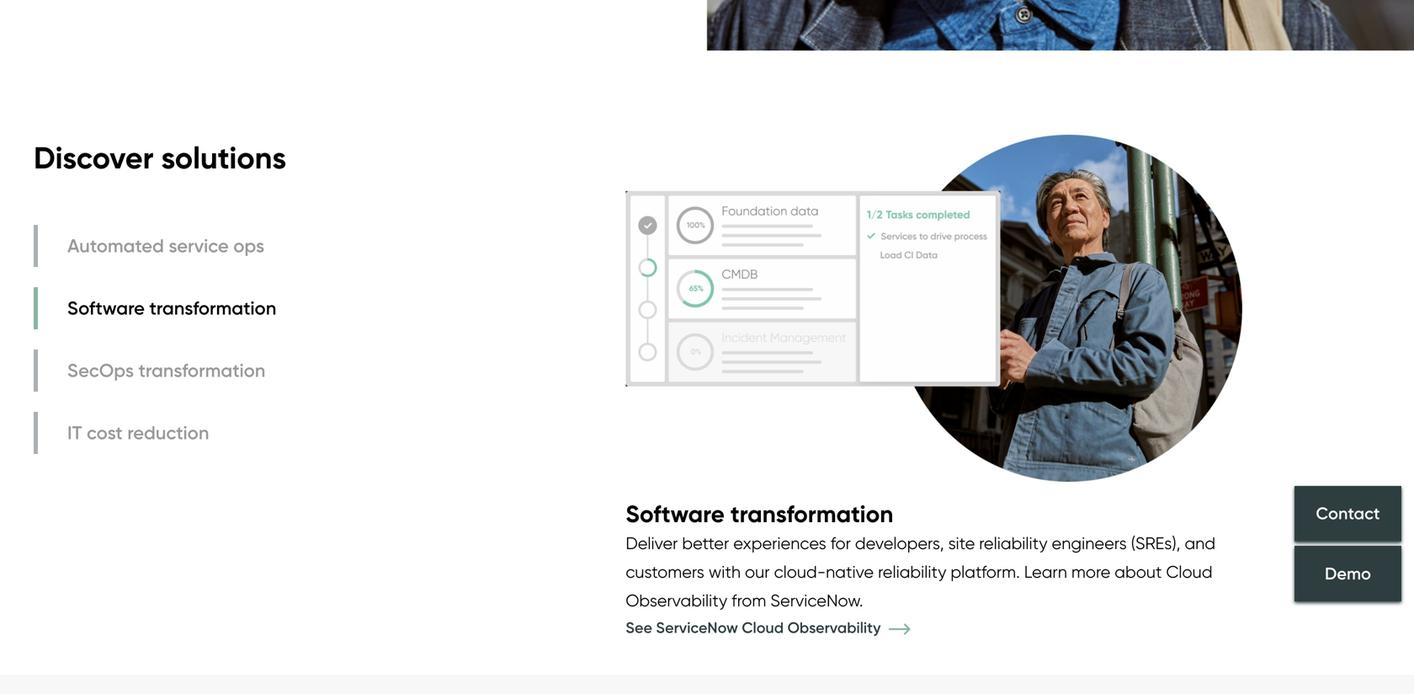 Task type: describe. For each thing, give the bounding box(es) containing it.
native
[[826, 562, 874, 582]]

servicenow
[[656, 618, 739, 637]]

software transformation
[[67, 296, 276, 319]]

it
[[67, 421, 82, 444]]

automated service ops
[[67, 234, 265, 257]]

service
[[169, 234, 229, 257]]

software transformation link
[[34, 287, 281, 329]]

experiences
[[734, 533, 827, 554]]

it cost reduction link
[[34, 412, 281, 454]]

see
[[626, 618, 653, 637]]

software transformation deliver better experiences for developers, site reliability engineers (sres), and customers with our cloud-native reliability platform. learn more about cloud observability from servicenow.
[[626, 499, 1216, 611]]

automated service ops link
[[34, 225, 281, 267]]

site
[[949, 533, 976, 554]]

cloud-
[[775, 562, 826, 582]]

observability inside the software transformation deliver better experiences for developers, site reliability engineers (sres), and customers with our cloud-native reliability platform. learn more about cloud observability from servicenow.
[[626, 591, 728, 611]]

from
[[732, 591, 767, 611]]

secops
[[67, 359, 134, 382]]

better
[[683, 533, 730, 554]]

0 horizontal spatial reliability
[[879, 562, 947, 582]]

learn
[[1025, 562, 1068, 582]]

our
[[745, 562, 770, 582]]

(sres),
[[1132, 533, 1181, 554]]

and
[[1185, 533, 1216, 554]]

discover
[[34, 139, 154, 176]]

engineers
[[1052, 533, 1128, 554]]

see servicenow cloud observability link
[[626, 618, 936, 637]]

automated
[[67, 234, 164, 257]]

demo
[[1326, 563, 1372, 584]]



Task type: locate. For each thing, give the bounding box(es) containing it.
software inside the software transformation deliver better experiences for developers, site reliability engineers (sres), and customers with our cloud-native reliability platform. learn more about cloud observability from servicenow.
[[626, 499, 725, 528]]

1 vertical spatial software
[[626, 499, 725, 528]]

secops transformation link
[[34, 349, 281, 391]]

0 vertical spatial software
[[67, 296, 145, 319]]

for
[[831, 533, 851, 554]]

reliability down developers, on the right bottom of page
[[879, 562, 947, 582]]

cloud down the from
[[742, 618, 784, 637]]

solutions
[[161, 139, 287, 176]]

cloud inside the software transformation deliver better experiences for developers, site reliability engineers (sres), and customers with our cloud-native reliability platform. learn more about cloud observability from servicenow.
[[1167, 562, 1213, 582]]

observability
[[626, 591, 728, 611], [788, 618, 881, 637]]

reliability
[[980, 533, 1048, 554], [879, 562, 947, 582]]

servicenow.
[[771, 591, 864, 611]]

cost
[[87, 421, 123, 444]]

software for software transformation
[[67, 296, 145, 319]]

1 vertical spatial reliability
[[879, 562, 947, 582]]

streamline service delivery for technology excellence image
[[0, 0, 1415, 51], [0, 0, 1415, 51]]

transformation up for
[[731, 499, 894, 528]]

contact link
[[1295, 486, 1402, 541]]

transformation for software transformation deliver better experiences for developers, site reliability engineers (sres), and customers with our cloud-native reliability platform. learn more about cloud observability from servicenow.
[[731, 499, 894, 528]]

reliability up platform.
[[980, 533, 1048, 554]]

1 horizontal spatial observability
[[788, 618, 881, 637]]

customers
[[626, 562, 705, 582]]

1 horizontal spatial software
[[626, 499, 725, 528]]

0 vertical spatial cloud
[[1167, 562, 1213, 582]]

0 horizontal spatial software
[[67, 296, 145, 319]]

0 vertical spatial reliability
[[980, 533, 1048, 554]]

transformation for secops transformation
[[139, 359, 266, 382]]

platform.
[[951, 562, 1021, 582]]

software up 'secops'
[[67, 296, 145, 319]]

1 vertical spatial transformation
[[139, 359, 266, 382]]

about
[[1115, 562, 1163, 582]]

software for software transformation deliver better experiences for developers, site reliability engineers (sres), and customers with our cloud-native reliability platform. learn more about cloud observability from servicenow.
[[626, 499, 725, 528]]

secops transformation
[[67, 359, 266, 382]]

0 vertical spatial observability
[[626, 591, 728, 611]]

1 vertical spatial observability
[[788, 618, 881, 637]]

software up deliver
[[626, 499, 725, 528]]

0 horizontal spatial cloud
[[742, 618, 784, 637]]

observability down customers
[[626, 591, 728, 611]]

transformation down service
[[149, 296, 276, 319]]

transformation inside the software transformation deliver better experiences for developers, site reliability engineers (sres), and customers with our cloud-native reliability platform. learn more about cloud observability from servicenow.
[[731, 499, 894, 528]]

ops
[[233, 234, 265, 257]]

developers,
[[856, 533, 945, 554]]

see servicenow cloud observability
[[626, 618, 885, 637]]

1 vertical spatial cloud
[[742, 618, 784, 637]]

contact
[[1317, 503, 1381, 523]]

cloud down and
[[1167, 562, 1213, 582]]

observability down servicenow.
[[788, 618, 881, 637]]

deliver
[[626, 533, 678, 554]]

0 horizontal spatial observability
[[626, 591, 728, 611]]

software
[[67, 296, 145, 319], [626, 499, 725, 528]]

discover solutions
[[34, 139, 287, 176]]

cloud
[[1167, 562, 1213, 582], [742, 618, 784, 637]]

reduction
[[127, 421, 209, 444]]

0 vertical spatial transformation
[[149, 296, 276, 319]]

go to servicenow account image
[[1369, 23, 1390, 44]]

it cost reduction
[[67, 421, 209, 444]]

1 horizontal spatial cloud
[[1167, 562, 1213, 582]]

lead the business with software innovation image
[[626, 118, 1244, 498]]

transformation
[[149, 296, 276, 319], [139, 359, 266, 382], [731, 499, 894, 528]]

with
[[709, 562, 741, 582]]

1 horizontal spatial reliability
[[980, 533, 1048, 554]]

2 vertical spatial transformation
[[731, 499, 894, 528]]

more
[[1072, 562, 1111, 582]]

demo link
[[1295, 546, 1402, 601]]

transformation for software transformation
[[149, 296, 276, 319]]

transformation down software transformation
[[139, 359, 266, 382]]



Task type: vqa. For each thing, say whether or not it's contained in the screenshot.
right Reliability
yes



